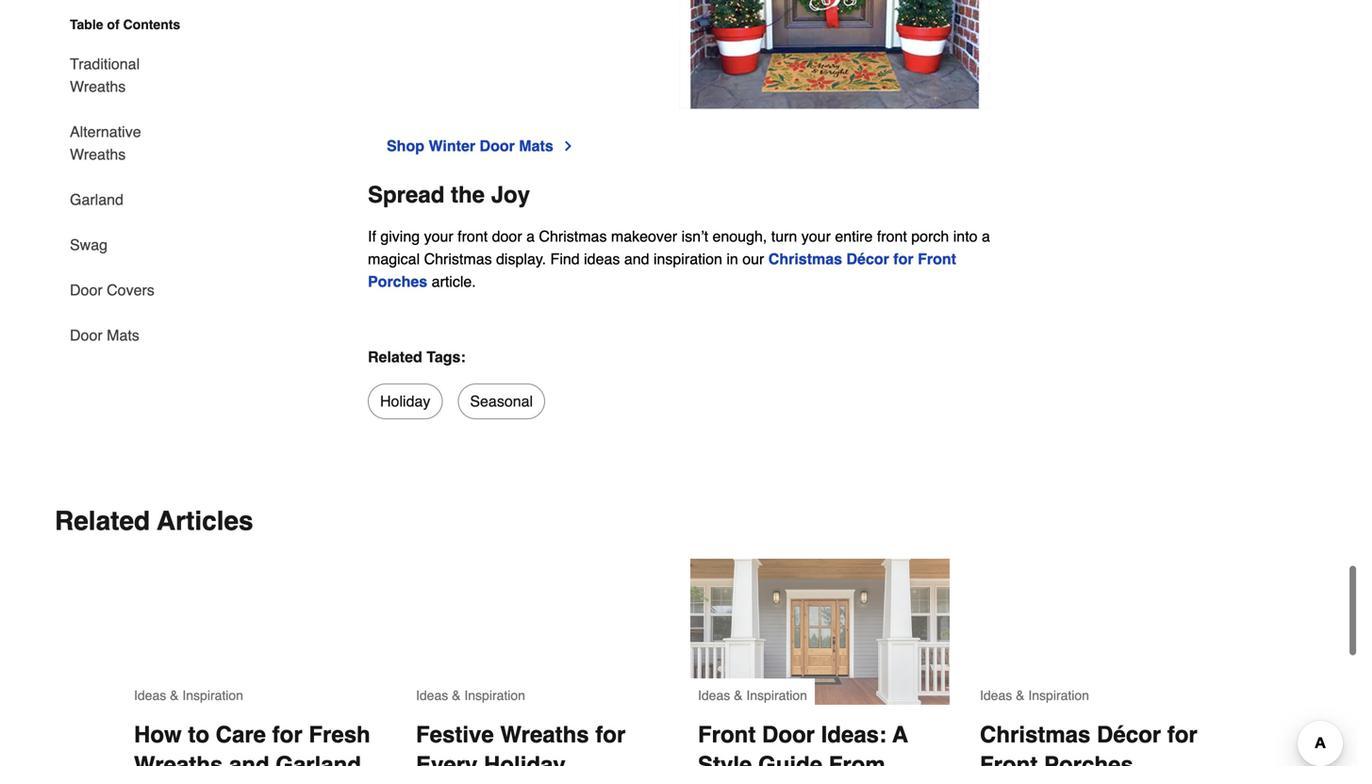 Task type: vqa. For each thing, say whether or not it's contained in the screenshot.
second All from left
no



Task type: locate. For each thing, give the bounding box(es) containing it.
1 horizontal spatial décor
[[1097, 723, 1161, 749]]

door up guide
[[762, 723, 815, 749]]

for
[[894, 251, 914, 268], [272, 723, 303, 749], [596, 723, 626, 749], [1168, 723, 1198, 749]]

and
[[624, 251, 650, 268], [229, 753, 269, 767]]

wreaths
[[70, 78, 126, 95], [70, 146, 126, 163], [500, 723, 589, 749], [134, 753, 223, 767]]

1 inspiration from the left
[[182, 689, 243, 704]]

1 horizontal spatial your
[[802, 228, 831, 245]]

4 ideas & inspiration from the left
[[980, 689, 1090, 704]]

3 & from the left
[[734, 689, 743, 704]]

0 horizontal spatial your
[[424, 228, 453, 245]]

1 front from the left
[[458, 228, 488, 245]]

door covers link
[[70, 268, 155, 313]]

every
[[416, 753, 478, 767]]

holiday
[[380, 393, 431, 411], [484, 753, 566, 767]]

1 horizontal spatial holiday
[[484, 753, 566, 767]]

holiday down festive
[[484, 753, 566, 767]]

door
[[492, 228, 522, 245]]

1 horizontal spatial christmas décor for front porches
[[980, 723, 1204, 767]]

door inside the "front door ideas: a style guide fro"
[[762, 723, 815, 749]]

seasonal link
[[458, 384, 545, 420]]

0 horizontal spatial front
[[698, 723, 756, 749]]

makeover
[[611, 228, 677, 245]]

related for related tags:
[[368, 349, 422, 366]]

if
[[368, 228, 376, 245]]

seasonal
[[470, 393, 533, 411]]

a right into
[[982, 228, 990, 245]]

2 & from the left
[[452, 689, 461, 704]]

front
[[918, 251, 957, 268], [698, 723, 756, 749], [980, 753, 1038, 767]]

0 vertical spatial holiday
[[380, 393, 431, 411]]

3 inspiration from the left
[[747, 689, 807, 704]]

a navy blue door on a brick home decorated with a fresh wreath and garland. image
[[126, 560, 386, 706]]

shop
[[387, 137, 425, 155]]

entire
[[835, 228, 873, 245]]

and down the makeover
[[624, 251, 650, 268]]

ideas & inspiration for christmas
[[980, 689, 1090, 704]]

porches
[[368, 273, 427, 291], [1044, 753, 1134, 767]]

0 horizontal spatial décor
[[847, 251, 889, 268]]

how to care for fresh wreaths and garland
[[134, 723, 377, 767]]

joy
[[491, 182, 530, 208]]

0 vertical spatial front
[[918, 251, 957, 268]]

inspiration for door
[[747, 689, 807, 704]]

front
[[458, 228, 488, 245], [877, 228, 907, 245]]

wreaths inside "festive wreaths for every holiday"
[[500, 723, 589, 749]]

wreaths down traditional
[[70, 78, 126, 95]]

0 horizontal spatial a
[[526, 228, 535, 245]]

1 horizontal spatial garland
[[276, 753, 361, 767]]

0 horizontal spatial front
[[458, 228, 488, 245]]

1 vertical spatial front
[[698, 723, 756, 749]]

3 ideas & inspiration from the left
[[698, 689, 807, 704]]

inspiration
[[654, 251, 723, 268]]

chevron right image
[[561, 139, 576, 154]]

our
[[743, 251, 764, 268]]

a holiday door mat with red flowers and the words merry and bright in front of a decorated door. image
[[679, 0, 991, 109]]

mats
[[519, 137, 554, 155], [107, 327, 139, 344]]

inspiration
[[182, 689, 243, 704], [464, 689, 525, 704], [747, 689, 807, 704], [1029, 689, 1090, 704]]

christmas
[[539, 228, 607, 245], [424, 251, 492, 268], [769, 251, 842, 268], [980, 723, 1091, 749]]

garland up swag on the top of page
[[70, 191, 124, 208]]

into
[[954, 228, 978, 245]]

spread
[[368, 182, 445, 208]]

a
[[526, 228, 535, 245], [982, 228, 990, 245]]

ideas:
[[821, 723, 887, 749]]

related for related articles
[[55, 507, 150, 537]]

4 ideas from the left
[[980, 689, 1012, 704]]

if giving your front door a christmas makeover isn't enough, turn your entire front porch into a magical christmas display. find ideas and inspiration in our
[[368, 228, 990, 268]]

décor
[[847, 251, 889, 268], [1097, 723, 1161, 749]]

2 inspiration from the left
[[464, 689, 525, 704]]

0 horizontal spatial holiday
[[380, 393, 431, 411]]

spread the joy
[[368, 182, 530, 208]]

front left porch
[[877, 228, 907, 245]]

1 ideas from the left
[[134, 689, 166, 704]]

0 horizontal spatial and
[[229, 753, 269, 767]]

1 horizontal spatial front
[[918, 251, 957, 268]]

0 vertical spatial mats
[[519, 137, 554, 155]]

1 vertical spatial garland
[[276, 753, 361, 767]]

a front porch decorated with holiday garland, string lights and a red and green welcome mat. image
[[973, 560, 1232, 706]]

tags:
[[427, 349, 466, 366]]

2 ideas from the left
[[416, 689, 448, 704]]

a right door
[[526, 228, 535, 245]]

décor inside the christmas décor for front porches link
[[847, 251, 889, 268]]

0 horizontal spatial garland
[[70, 191, 124, 208]]

0 horizontal spatial porches
[[368, 273, 427, 291]]

1 horizontal spatial mats
[[519, 137, 554, 155]]

1 vertical spatial holiday
[[484, 753, 566, 767]]

2 front from the left
[[877, 228, 907, 245]]

wreaths for festive
[[500, 723, 589, 749]]

wreaths for alternative
[[70, 146, 126, 163]]

& for how
[[170, 689, 179, 704]]

0 vertical spatial and
[[624, 251, 650, 268]]

holiday down related tags:
[[380, 393, 431, 411]]

your right "giving"
[[424, 228, 453, 245]]

1 vertical spatial mats
[[107, 327, 139, 344]]

isn't
[[682, 228, 709, 245]]

1 ideas & inspiration from the left
[[134, 689, 243, 704]]

mats left chevron right 'icon'
[[519, 137, 554, 155]]

1 horizontal spatial a
[[982, 228, 990, 245]]

christmas décor for front porches link
[[368, 251, 957, 291]]

ideas & inspiration for how
[[134, 689, 243, 704]]

0 horizontal spatial mats
[[107, 327, 139, 344]]

1 horizontal spatial porches
[[1044, 753, 1134, 767]]

2 horizontal spatial front
[[980, 753, 1038, 767]]

alternative wreaths
[[70, 123, 141, 163]]

ideas
[[134, 689, 166, 704], [416, 689, 448, 704], [698, 689, 730, 704], [980, 689, 1012, 704]]

wreaths down alternative at the left top of page
[[70, 146, 126, 163]]

ideas for front door ideas: a style guide fro
[[698, 689, 730, 704]]

0 vertical spatial garland
[[70, 191, 124, 208]]

wreaths inside traditional wreaths
[[70, 78, 126, 95]]

wreaths down to at bottom
[[134, 753, 223, 767]]

4 & from the left
[[1016, 689, 1025, 704]]

& for festive
[[452, 689, 461, 704]]

1 vertical spatial porches
[[1044, 753, 1134, 767]]

1 vertical spatial and
[[229, 753, 269, 767]]

0 vertical spatial christmas décor for front porches
[[368, 251, 957, 291]]

mats down covers
[[107, 327, 139, 344]]

ideas for christmas décor for front porches
[[980, 689, 1012, 704]]

your right turn
[[802, 228, 831, 245]]

and down care
[[229, 753, 269, 767]]

0 vertical spatial porches
[[368, 273, 427, 291]]

4 inspiration from the left
[[1029, 689, 1090, 704]]

0 vertical spatial décor
[[847, 251, 889, 268]]

front left door
[[458, 228, 488, 245]]

2 ideas & inspiration from the left
[[416, 689, 525, 704]]

0 horizontal spatial christmas décor for front porches
[[368, 251, 957, 291]]

your
[[424, 228, 453, 245], [802, 228, 831, 245]]

garland down fresh
[[276, 753, 361, 767]]

0 horizontal spatial related
[[55, 507, 150, 537]]

ideas & inspiration
[[134, 689, 243, 704], [416, 689, 525, 704], [698, 689, 807, 704], [980, 689, 1090, 704]]

holiday inside 'link'
[[380, 393, 431, 411]]

holiday inside "festive wreaths for every holiday"
[[484, 753, 566, 767]]

ideas
[[584, 251, 620, 268]]

1 & from the left
[[170, 689, 179, 704]]

1 horizontal spatial related
[[368, 349, 422, 366]]

wreaths right festive
[[500, 723, 589, 749]]

door
[[480, 137, 515, 155], [70, 282, 103, 299], [70, 327, 103, 344], [762, 723, 815, 749]]

3 ideas from the left
[[698, 689, 730, 704]]

1 horizontal spatial and
[[624, 251, 650, 268]]

door mats link
[[70, 313, 139, 347]]

magical
[[368, 251, 420, 268]]

enough,
[[713, 228, 767, 245]]

2 your from the left
[[802, 228, 831, 245]]

garland
[[70, 191, 124, 208], [276, 753, 361, 767]]

1 vertical spatial related
[[55, 507, 150, 537]]

related
[[368, 349, 422, 366], [55, 507, 150, 537]]

wreaths inside 'alternative wreaths'
[[70, 146, 126, 163]]

shop winter door mats
[[387, 137, 554, 155]]

&
[[170, 689, 179, 704], [452, 689, 461, 704], [734, 689, 743, 704], [1016, 689, 1025, 704]]

and inside if giving your front door a christmas makeover isn't enough, turn your entire front porch into a magical christmas display. find ideas and inspiration in our
[[624, 251, 650, 268]]

door mats
[[70, 327, 139, 344]]

christmas décor for front porches
[[368, 251, 957, 291], [980, 723, 1204, 767]]

1 horizontal spatial front
[[877, 228, 907, 245]]

0 vertical spatial related
[[368, 349, 422, 366]]

garland inside table of contents element
[[70, 191, 124, 208]]

wreaths inside how to care for fresh wreaths and garland
[[134, 753, 223, 767]]

contents
[[123, 17, 180, 32]]



Task type: describe. For each thing, give the bounding box(es) containing it.
& for front
[[734, 689, 743, 704]]

porch
[[912, 228, 949, 245]]

ideas for festive wreaths for every holiday
[[416, 689, 448, 704]]

fresh
[[309, 723, 370, 749]]

1 vertical spatial décor
[[1097, 723, 1161, 749]]

ideas & inspiration for festive
[[416, 689, 525, 704]]

door covers
[[70, 282, 155, 299]]

table of contents element
[[55, 15, 196, 347]]

a
[[893, 723, 908, 749]]

& for christmas
[[1016, 689, 1025, 704]]

inspiration for wreaths
[[464, 689, 525, 704]]

traditional
[[70, 55, 140, 73]]

giving
[[380, 228, 420, 245]]

inspiration for to
[[182, 689, 243, 704]]

mats inside table of contents element
[[107, 327, 139, 344]]

ideas & inspiration for front
[[698, 689, 807, 704]]

christmas inside the christmas décor for front porches link
[[769, 251, 842, 268]]

table of contents
[[70, 17, 180, 32]]

door up door mats link in the top of the page
[[70, 282, 103, 299]]

find
[[551, 251, 580, 268]]

alternative wreaths link
[[70, 109, 196, 177]]

2 a from the left
[[982, 228, 990, 245]]

alternative
[[70, 123, 141, 141]]

the
[[451, 182, 485, 208]]

door down door covers link
[[70, 327, 103, 344]]

shop winter door mats link
[[387, 135, 576, 158]]

of
[[107, 17, 119, 32]]

article.
[[427, 273, 476, 291]]

related articles
[[55, 507, 253, 537]]

inspiration for décor
[[1029, 689, 1090, 704]]

and inside how to care for fresh wreaths and garland
[[229, 753, 269, 767]]

1 a from the left
[[526, 228, 535, 245]]

turn
[[771, 228, 797, 245]]

ideas for how to care for fresh wreaths and garland
[[134, 689, 166, 704]]

to
[[188, 723, 209, 749]]

door right winter
[[480, 137, 515, 155]]

festive wreaths for every holiday
[[416, 723, 632, 767]]

front inside the "front door ideas: a style guide fro"
[[698, 723, 756, 749]]

how
[[134, 723, 182, 749]]

display.
[[496, 251, 546, 268]]

winter
[[429, 137, 476, 155]]

for inside "festive wreaths for every holiday"
[[596, 723, 626, 749]]

traditional wreaths
[[70, 55, 140, 95]]

in
[[727, 251, 738, 268]]

traditional wreaths link
[[70, 42, 196, 109]]

for inside how to care for fresh wreaths and garland
[[272, 723, 303, 749]]

care
[[216, 723, 266, 749]]

a light wood front door on a front porch with a welcome mat in front of the door. image
[[691, 560, 950, 706]]

swag
[[70, 236, 108, 254]]

garland link
[[70, 177, 124, 223]]

a young boy hangs a christmas wreath on the front door. image
[[408, 560, 668, 706]]

swag link
[[70, 223, 108, 268]]

festive
[[416, 723, 494, 749]]

articles
[[157, 507, 253, 537]]

table
[[70, 17, 103, 32]]

garland inside how to care for fresh wreaths and garland
[[276, 753, 361, 767]]

guide
[[759, 753, 823, 767]]

covers
[[107, 282, 155, 299]]

wreaths for traditional
[[70, 78, 126, 95]]

1 vertical spatial christmas décor for front porches
[[980, 723, 1204, 767]]

related tags:
[[368, 349, 466, 366]]

front door ideas: a style guide fro
[[698, 723, 914, 767]]

style
[[698, 753, 752, 767]]

1 your from the left
[[424, 228, 453, 245]]

front inside the christmas décor for front porches link
[[918, 251, 957, 268]]

holiday link
[[368, 384, 443, 420]]

2 vertical spatial front
[[980, 753, 1038, 767]]



